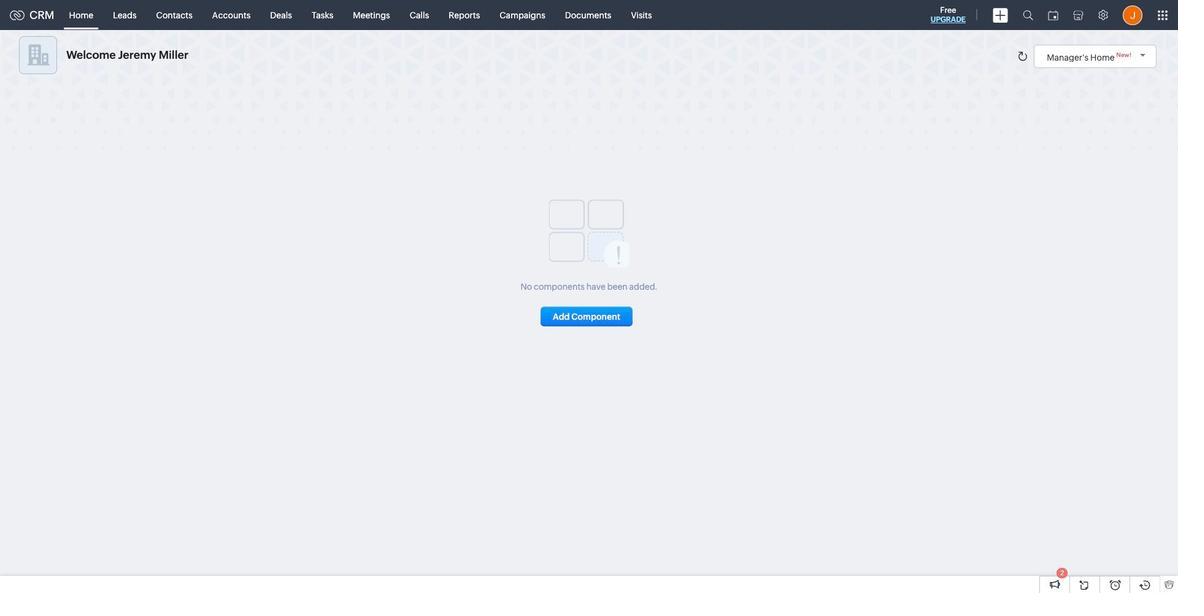 Task type: describe. For each thing, give the bounding box(es) containing it.
profile element
[[1115, 0, 1150, 30]]

calendar image
[[1048, 10, 1058, 20]]

create menu image
[[993, 8, 1008, 22]]



Task type: locate. For each thing, give the bounding box(es) containing it.
create menu element
[[985, 0, 1015, 30]]

search element
[[1015, 0, 1041, 30]]

profile image
[[1123, 5, 1142, 25]]

search image
[[1023, 10, 1033, 20]]

logo image
[[10, 10, 25, 20]]



Task type: vqa. For each thing, say whether or not it's contained in the screenshot.
logo
yes



